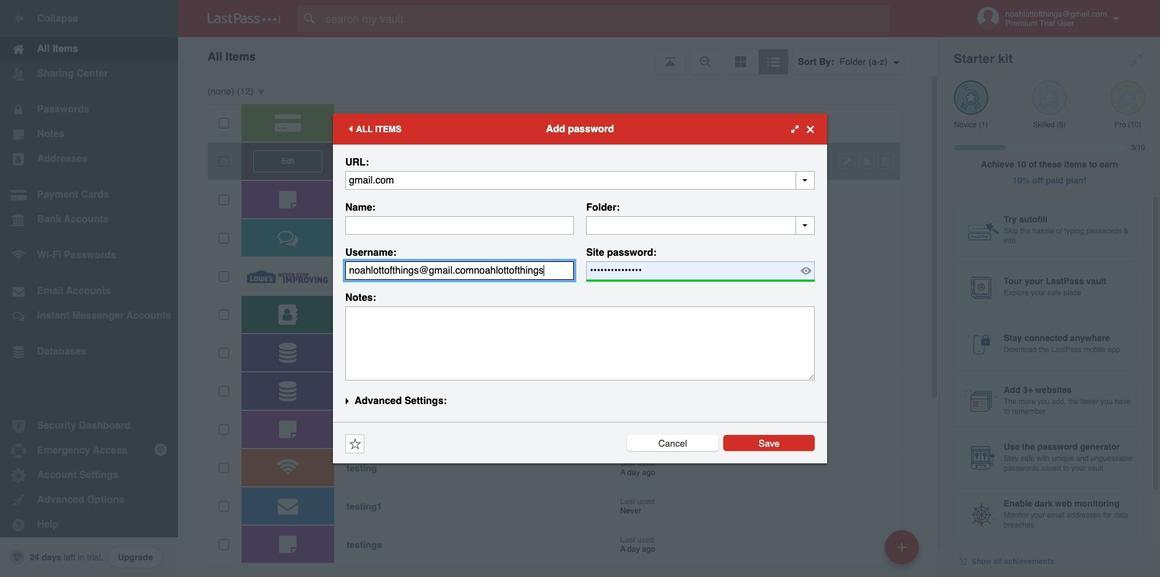 Task type: describe. For each thing, give the bounding box(es) containing it.
new item image
[[898, 543, 906, 551]]

Search search field
[[298, 5, 914, 32]]

search my vault text field
[[298, 5, 914, 32]]

vault options navigation
[[178, 37, 939, 74]]



Task type: vqa. For each thing, say whether or not it's contained in the screenshot.
Search search box
yes



Task type: locate. For each thing, give the bounding box(es) containing it.
None text field
[[345, 171, 815, 190], [586, 216, 815, 235], [345, 306, 815, 381], [345, 171, 815, 190], [586, 216, 815, 235], [345, 306, 815, 381]]

None password field
[[586, 261, 815, 280]]

main navigation navigation
[[0, 0, 178, 577]]

dialog
[[333, 114, 827, 463]]

new item navigation
[[880, 526, 927, 577]]

lastpass image
[[208, 13, 280, 24]]

None text field
[[345, 216, 574, 235], [345, 261, 574, 280], [345, 216, 574, 235], [345, 261, 574, 280]]



